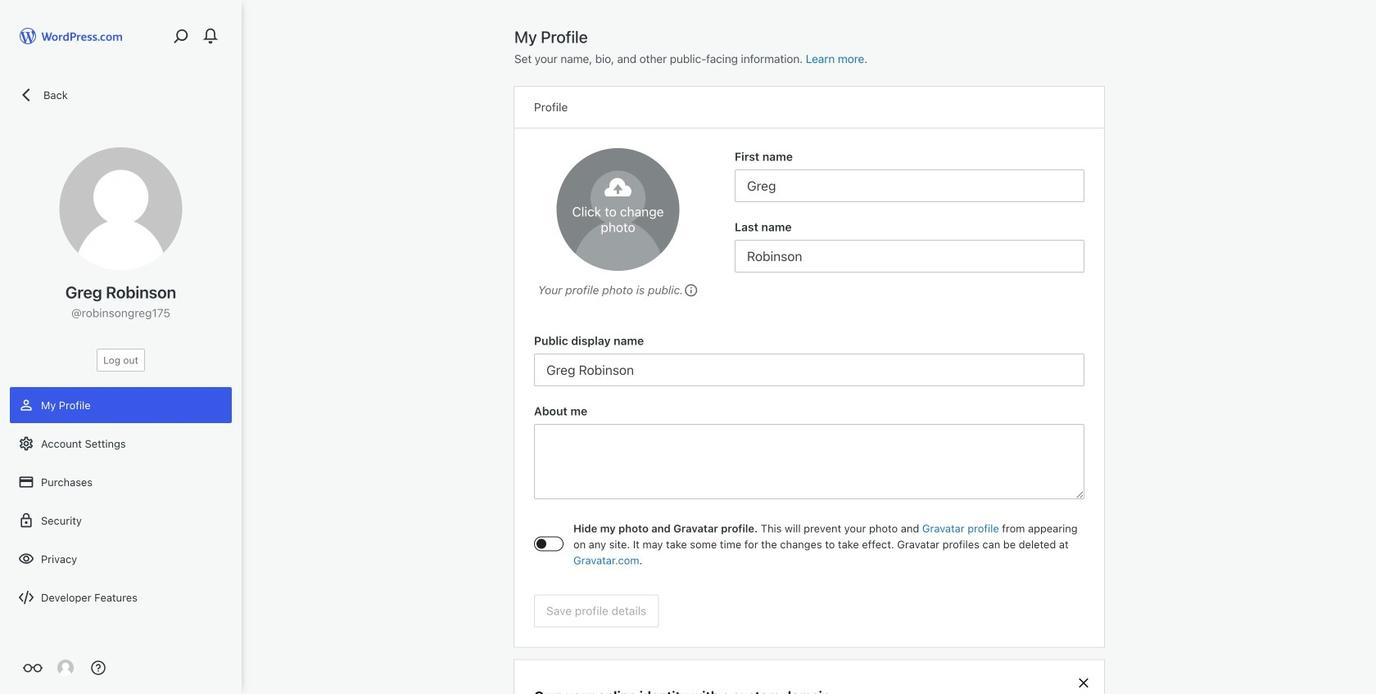 Task type: describe. For each thing, give the bounding box(es) containing it.
reader image
[[23, 659, 43, 678]]

greg robinson image
[[57, 660, 74, 677]]

lock image
[[18, 513, 34, 529]]

more information image
[[683, 282, 698, 297]]



Task type: vqa. For each thing, say whether or not it's contained in the screenshot.
"img"
no



Task type: locate. For each thing, give the bounding box(es) containing it.
visibility image
[[18, 551, 34, 568]]

group
[[735, 148, 1085, 202], [735, 219, 1085, 273], [534, 333, 1085, 387], [534, 403, 1085, 505]]

person image
[[18, 397, 34, 414]]

greg robinson image
[[59, 147, 182, 270], [557, 148, 680, 271]]

0 horizontal spatial greg robinson image
[[59, 147, 182, 270]]

None text field
[[735, 240, 1085, 273], [534, 354, 1085, 387], [534, 424, 1085, 500], [735, 240, 1085, 273], [534, 354, 1085, 387], [534, 424, 1085, 500]]

1 horizontal spatial greg robinson image
[[557, 148, 680, 271]]

main content
[[514, 26, 1104, 695]]

None text field
[[735, 170, 1085, 202]]

settings image
[[18, 436, 34, 452]]

credit_card image
[[18, 474, 34, 491]]



